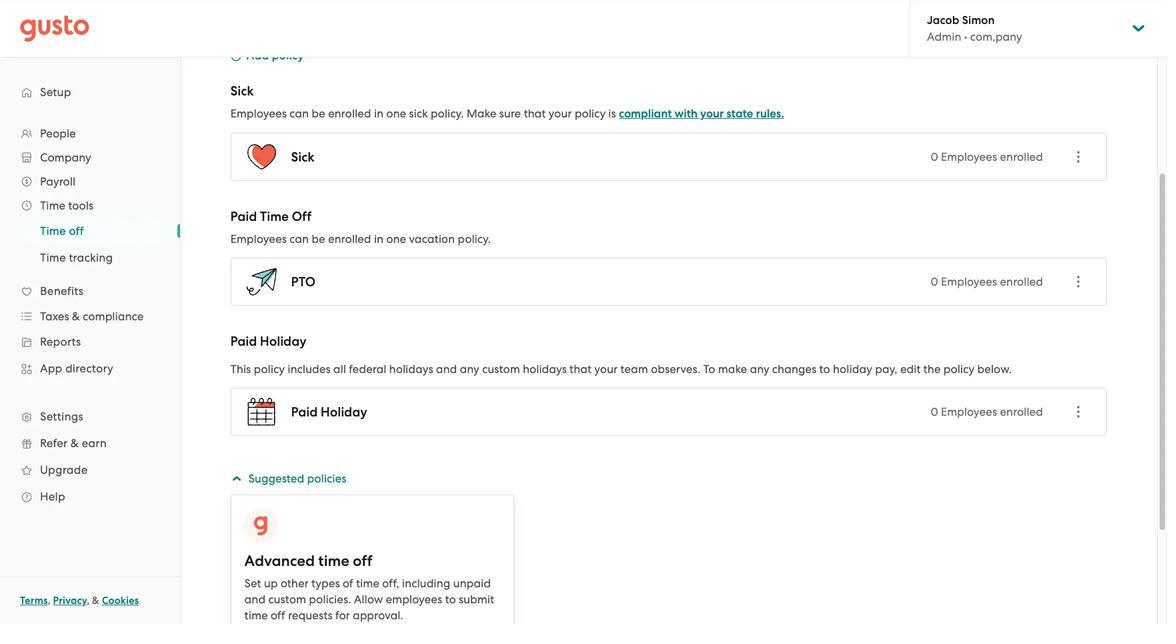 Task type: describe. For each thing, give the bounding box(es) containing it.
time tracking link
[[24, 246, 167, 270]]

time off
[[40, 224, 84, 238]]

1 horizontal spatial and
[[436, 362, 457, 376]]

time tracking
[[40, 251, 113, 264]]

time tools button
[[13, 194, 167, 218]]

tracking
[[69, 251, 113, 264]]

arrow right image
[[228, 473, 244, 484]]

unpaid
[[453, 577, 491, 590]]

list containing time off
[[0, 218, 180, 271]]

refer & earn
[[40, 436, 107, 450]]

set
[[245, 577, 261, 590]]

with
[[675, 107, 698, 121]]

app
[[40, 362, 62, 375]]

setup link
[[13, 80, 167, 104]]

types
[[312, 577, 340, 590]]

employees can be enrolled in one vacation policy.
[[231, 232, 491, 246]]

people button
[[13, 121, 167, 145]]

enrolled for paid holiday
[[1001, 405, 1044, 418]]

company
[[40, 151, 91, 164]]

refer & earn link
[[13, 431, 167, 455]]

list containing people
[[0, 121, 180, 510]]

enrolled for sick
[[1001, 150, 1044, 164]]

people
[[40, 127, 76, 140]]

edit
[[901, 362, 921, 376]]

policy. for employees can be enrolled in one vacation policy.
[[458, 232, 491, 246]]

cookies button
[[102, 593, 139, 609]]

the
[[924, 362, 941, 376]]

help
[[40, 490, 65, 503]]

2 vertical spatial paid
[[291, 404, 318, 419]]

this policy includes all federal holidays and any custom holidays that your team observes. to make any changes to holiday pay, edit the policy below.
[[231, 362, 1013, 376]]

team
[[621, 362, 649, 376]]

cookies
[[102, 595, 139, 607]]

0 for holiday
[[931, 405, 939, 418]]

& for compliance
[[72, 310, 80, 323]]

0 horizontal spatial sick
[[231, 83, 254, 99]]

time off link
[[24, 219, 167, 243]]

paid for paid holiday
[[231, 334, 257, 349]]

this
[[231, 362, 251, 376]]

terms link
[[20, 595, 48, 607]]

be for employees can be enrolled in one vacation policy.
[[312, 232, 325, 246]]

vacation
[[409, 232, 455, 246]]

employees can be enrolled in one sick policy. make sure that your policy is compliant with your state rules.
[[231, 107, 785, 121]]

reports
[[40, 335, 81, 348]]

compliant with your state rules. link
[[619, 107, 785, 121]]

other
[[281, 577, 309, 590]]

admin
[[928, 30, 962, 43]]

employees for paid holiday
[[942, 405, 998, 418]]

jacob simon admin • com,pany
[[928, 13, 1023, 43]]

for
[[336, 609, 350, 622]]

tools
[[68, 199, 94, 212]]

paid for pto
[[231, 209, 257, 224]]

benefits link
[[13, 279, 167, 303]]

add policy
[[247, 49, 304, 63]]

benefits
[[40, 284, 83, 298]]

enrolled for paid time off
[[1001, 275, 1044, 288]]

policy right this
[[254, 362, 285, 376]]

1 horizontal spatial to
[[820, 362, 831, 376]]

approval.
[[353, 609, 404, 622]]

that for compliant
[[524, 107, 546, 120]]

and inside set up other types of time off, including unpaid and custom policies. allow employees to submit time off requests for approval.
[[245, 593, 266, 606]]

1 vertical spatial paid holiday
[[291, 404, 367, 419]]

your for to
[[595, 362, 618, 376]]

up
[[264, 577, 278, 590]]

app directory link
[[13, 356, 167, 380]]

observes.
[[651, 362, 701, 376]]

is
[[609, 107, 617, 120]]

including
[[402, 577, 451, 590]]

can for employees can be enrolled in one vacation policy.
[[290, 232, 309, 246]]

employees
[[386, 593, 443, 606]]

to
[[704, 362, 716, 376]]

policies.
[[309, 593, 351, 606]]

advanced
[[245, 552, 315, 570]]

of
[[343, 577, 354, 590]]

jacob
[[928, 13, 960, 27]]

compliance
[[83, 310, 144, 323]]

policy. for employees can be enrolled in one sick policy. make sure that your policy is compliant with your state rules.
[[431, 107, 464, 120]]

suggested policies
[[249, 472, 347, 485]]

directory
[[65, 362, 113, 375]]

0 horizontal spatial time
[[245, 609, 268, 622]]

pay,
[[876, 362, 898, 376]]

time left off
[[260, 209, 289, 224]]



Task type: locate. For each thing, give the bounding box(es) containing it.
policy. inside "employees can be enrolled in one sick policy. make sure that your policy is compliant with your state rules."
[[431, 107, 464, 120]]

policy right the 'add'
[[272, 49, 304, 63]]

rules.
[[756, 107, 785, 121]]

be
[[312, 107, 325, 120], [312, 232, 325, 246]]

0
[[931, 150, 939, 164], [931, 275, 939, 288], [931, 405, 939, 418]]

2 0 employees enrolled from the top
[[931, 275, 1044, 288]]

terms
[[20, 595, 48, 607]]

can down off
[[290, 232, 309, 246]]

0 vertical spatial custom
[[483, 362, 520, 376]]

policy right the
[[944, 362, 975, 376]]

0 vertical spatial can
[[290, 107, 309, 120]]

all
[[334, 362, 346, 376]]

off up of
[[353, 552, 373, 570]]

1 horizontal spatial holiday
[[321, 404, 367, 419]]

0 vertical spatial sick
[[231, 83, 254, 99]]

1 be from the top
[[312, 107, 325, 120]]

0 employees enrolled for time
[[931, 275, 1044, 288]]

& for earn
[[71, 436, 79, 450]]

upgrade
[[40, 463, 88, 477]]

that inside "employees can be enrolled in one sick policy. make sure that your policy is compliant with your state rules."
[[524, 107, 546, 120]]

2 list from the top
[[0, 218, 180, 271]]

in for employees can be enrolled in one sick policy. make sure that your policy is compliant with your state rules.
[[374, 107, 384, 120]]

employees
[[231, 107, 287, 120], [942, 150, 998, 164], [231, 232, 287, 246], [942, 275, 998, 288], [942, 405, 998, 418]]

2 holidays from the left
[[523, 362, 567, 376]]

enrolled inside "employees can be enrolled in one sick policy. make sure that your policy is compliant with your state rules."
[[328, 107, 371, 120]]

compliant
[[619, 107, 672, 121]]

one
[[387, 107, 407, 120], [387, 232, 407, 246]]

can inside "employees can be enrolled in one sick policy. make sure that your policy is compliant with your state rules."
[[290, 107, 309, 120]]

to
[[820, 362, 831, 376], [445, 593, 456, 606]]

0 vertical spatial that
[[524, 107, 546, 120]]

make
[[719, 362, 748, 376]]

one for employees can be enrolled in one vacation policy.
[[387, 232, 407, 246]]

1 vertical spatial time
[[356, 577, 380, 590]]

0 vertical spatial &
[[72, 310, 80, 323]]

1 vertical spatial be
[[312, 232, 325, 246]]

upgrade link
[[13, 458, 167, 482]]

pto
[[291, 274, 316, 289]]

can down add policy
[[290, 107, 309, 120]]

holidays
[[389, 362, 434, 376], [523, 362, 567, 376]]

time for time off
[[40, 224, 66, 238]]

payroll button
[[13, 170, 167, 194]]

time for time tracking
[[40, 251, 66, 264]]

can for employees can be enrolled in one sick policy. make sure that your policy is compliant with your state rules.
[[290, 107, 309, 120]]

payroll
[[40, 175, 76, 188]]

& right taxes
[[72, 310, 80, 323]]

3 0 from the top
[[931, 405, 939, 418]]

off
[[69, 224, 84, 238], [353, 552, 373, 570], [271, 609, 286, 622]]

0 vertical spatial and
[[436, 362, 457, 376]]

2 vertical spatial 0 employees enrolled
[[931, 405, 1044, 418]]

module__icon___go7vc image
[[231, 51, 241, 61]]

sure
[[500, 107, 521, 120]]

to left holiday
[[820, 362, 831, 376]]

0 horizontal spatial that
[[524, 107, 546, 120]]

can
[[290, 107, 309, 120], [290, 232, 309, 246]]

&
[[72, 310, 80, 323], [71, 436, 79, 450], [92, 595, 99, 607]]

sick down "module__icon___go7vc"
[[231, 83, 254, 99]]

time
[[40, 199, 65, 212], [260, 209, 289, 224], [40, 224, 66, 238], [40, 251, 66, 264]]

1 0 from the top
[[931, 150, 939, 164]]

2 any from the left
[[750, 362, 770, 376]]

below.
[[978, 362, 1013, 376]]

to left submit
[[445, 593, 456, 606]]

1 vertical spatial can
[[290, 232, 309, 246]]

3 0 employees enrolled from the top
[[931, 405, 1044, 418]]

policy. right vacation
[[458, 232, 491, 246]]

1 vertical spatial holiday
[[321, 404, 367, 419]]

& inside dropdown button
[[72, 310, 80, 323]]

time inside dropdown button
[[40, 199, 65, 212]]

in
[[374, 107, 384, 120], [374, 232, 384, 246]]

policy left is
[[575, 107, 606, 120]]

0 horizontal spatial holiday
[[260, 334, 307, 349]]

time down the payroll
[[40, 199, 65, 212]]

0 horizontal spatial ,
[[48, 595, 51, 607]]

federal
[[349, 362, 387, 376]]

2 be from the top
[[312, 232, 325, 246]]

paid holiday down all
[[291, 404, 367, 419]]

2 in from the top
[[374, 232, 384, 246]]

be inside "employees can be enrolled in one sick policy. make sure that your policy is compliant with your state rules."
[[312, 107, 325, 120]]

gusto navigation element
[[0, 57, 180, 531]]

company button
[[13, 145, 167, 170]]

2 horizontal spatial off
[[353, 552, 373, 570]]

in for employees can be enrolled in one vacation policy.
[[374, 232, 384, 246]]

1 horizontal spatial that
[[570, 362, 592, 376]]

0 employees enrolled for holiday
[[931, 405, 1044, 418]]

time up allow
[[356, 577, 380, 590]]

off inside set up other types of time off, including unpaid and custom policies. allow employees to submit time off requests for approval.
[[271, 609, 286, 622]]

settings
[[40, 410, 83, 423]]

0 vertical spatial 0
[[931, 150, 939, 164]]

1 vertical spatial in
[[374, 232, 384, 246]]

1 vertical spatial 0 employees enrolled
[[931, 275, 1044, 288]]

, left privacy
[[48, 595, 51, 607]]

off down the 'tools'
[[69, 224, 84, 238]]

2 , from the left
[[87, 595, 90, 607]]

0 horizontal spatial and
[[245, 593, 266, 606]]

advanced time off
[[245, 552, 373, 570]]

holiday down all
[[321, 404, 367, 419]]

1 vertical spatial custom
[[268, 593, 306, 606]]

0 vertical spatial policy.
[[431, 107, 464, 120]]

submit
[[459, 593, 495, 606]]

2 vertical spatial time
[[245, 609, 268, 622]]

and
[[436, 362, 457, 376], [245, 593, 266, 606]]

1 horizontal spatial holidays
[[523, 362, 567, 376]]

taxes & compliance
[[40, 310, 144, 323]]

2 can from the top
[[290, 232, 309, 246]]

one left vacation
[[387, 232, 407, 246]]

help link
[[13, 485, 167, 509]]

0 horizontal spatial holidays
[[389, 362, 434, 376]]

policy
[[272, 49, 304, 63], [575, 107, 606, 120], [254, 362, 285, 376], [944, 362, 975, 376]]

privacy link
[[53, 595, 87, 607]]

0 horizontal spatial your
[[549, 107, 572, 120]]

com,pany
[[971, 30, 1023, 43]]

add
[[247, 49, 269, 63]]

1 horizontal spatial any
[[750, 362, 770, 376]]

simon
[[963, 13, 996, 27]]

sick up off
[[291, 149, 315, 165]]

1 , from the left
[[48, 595, 51, 607]]

time down 'time off'
[[40, 251, 66, 264]]

1 one from the top
[[387, 107, 407, 120]]

policy.
[[431, 107, 464, 120], [458, 232, 491, 246]]

list
[[0, 121, 180, 510], [0, 218, 180, 271]]

requests
[[288, 609, 333, 622]]

your right sure
[[549, 107, 572, 120]]

0 for time
[[931, 275, 939, 288]]

taxes & compliance button
[[13, 304, 167, 328]]

0 vertical spatial to
[[820, 362, 831, 376]]

0 horizontal spatial custom
[[268, 593, 306, 606]]

sick
[[409, 107, 428, 120]]

employees inside "employees can be enrolled in one sick policy. make sure that your policy is compliant with your state rules."
[[231, 107, 287, 120]]

1 vertical spatial one
[[387, 232, 407, 246]]

one for employees can be enrolled in one sick policy. make sure that your policy is compliant with your state rules.
[[387, 107, 407, 120]]

& left earn
[[71, 436, 79, 450]]

to inside set up other types of time off, including unpaid and custom policies. allow employees to submit time off requests for approval.
[[445, 593, 456, 606]]

your inside "employees can be enrolled in one sick policy. make sure that your policy is compliant with your state rules."
[[549, 107, 572, 120]]

1 vertical spatial that
[[570, 362, 592, 376]]

includes
[[288, 362, 331, 376]]

0 vertical spatial in
[[374, 107, 384, 120]]

1 horizontal spatial off
[[271, 609, 286, 622]]

policy inside "employees can be enrolled in one sick policy. make sure that your policy is compliant with your state rules."
[[575, 107, 606, 120]]

allow
[[354, 593, 383, 606]]

1 vertical spatial &
[[71, 436, 79, 450]]

1 horizontal spatial your
[[595, 362, 618, 376]]

that for to
[[570, 362, 592, 376]]

1 horizontal spatial time
[[319, 552, 350, 570]]

paid up this
[[231, 334, 257, 349]]

1 can from the top
[[290, 107, 309, 120]]

1 horizontal spatial ,
[[87, 595, 90, 607]]

app directory
[[40, 362, 113, 375]]

time for time tools
[[40, 199, 65, 212]]

paid holiday up this
[[231, 334, 307, 349]]

1 vertical spatial off
[[353, 552, 373, 570]]

reports link
[[13, 330, 167, 354]]

1 any from the left
[[460, 362, 480, 376]]

one left sick
[[387, 107, 407, 120]]

policies
[[307, 472, 347, 485]]

& left cookies
[[92, 595, 99, 607]]

1 horizontal spatial custom
[[483, 362, 520, 376]]

time tools
[[40, 199, 94, 212]]

paid left off
[[231, 209, 257, 224]]

employees for sick
[[942, 150, 998, 164]]

custom inside set up other types of time off, including unpaid and custom policies. allow employees to submit time off requests for approval.
[[268, 593, 306, 606]]

0 vertical spatial time
[[319, 552, 350, 570]]

2 vertical spatial 0
[[931, 405, 939, 418]]

1 0 employees enrolled from the top
[[931, 150, 1044, 164]]

0 vertical spatial paid holiday
[[231, 334, 307, 349]]

setup
[[40, 85, 71, 99]]

holiday
[[260, 334, 307, 349], [321, 404, 367, 419]]

1 vertical spatial to
[[445, 593, 456, 606]]

1 vertical spatial policy.
[[458, 232, 491, 246]]

2 0 from the top
[[931, 275, 939, 288]]

0 vertical spatial paid
[[231, 209, 257, 224]]

1 in from the top
[[374, 107, 384, 120]]

1 list from the top
[[0, 121, 180, 510]]

time down set
[[245, 609, 268, 622]]

in inside "employees can be enrolled in one sick policy. make sure that your policy is compliant with your state rules."
[[374, 107, 384, 120]]

be for employees can be enrolled in one sick policy. make sure that your policy is compliant with your state rules.
[[312, 107, 325, 120]]

2 vertical spatial &
[[92, 595, 99, 607]]

employees for paid time off
[[942, 275, 998, 288]]

one inside "employees can be enrolled in one sick policy. make sure that your policy is compliant with your state rules."
[[387, 107, 407, 120]]

•
[[965, 30, 968, 43]]

taxes
[[40, 310, 69, 323]]

your for compliant
[[549, 107, 572, 120]]

time down time tools
[[40, 224, 66, 238]]

suggested
[[249, 472, 305, 485]]

off
[[292, 209, 312, 224]]

earn
[[82, 436, 107, 450]]

home image
[[20, 15, 89, 42]]

0 horizontal spatial off
[[69, 224, 84, 238]]

off,
[[382, 577, 400, 590]]

0 vertical spatial one
[[387, 107, 407, 120]]

1 vertical spatial sick
[[291, 149, 315, 165]]

1 vertical spatial 0
[[931, 275, 939, 288]]

privacy
[[53, 595, 87, 607]]

set up other types of time off, including unpaid and custom policies. allow employees to submit time off requests for approval.
[[245, 577, 495, 622]]

0 employees enrolled
[[931, 150, 1044, 164], [931, 275, 1044, 288], [931, 405, 1044, 418]]

0 horizontal spatial to
[[445, 593, 456, 606]]

1 holidays from the left
[[389, 362, 434, 376]]

make
[[467, 107, 497, 120]]

in left vacation
[[374, 232, 384, 246]]

1 vertical spatial and
[[245, 593, 266, 606]]

off left requests
[[271, 609, 286, 622]]

that right sure
[[524, 107, 546, 120]]

your left team
[[595, 362, 618, 376]]

paid holiday
[[231, 334, 307, 349], [291, 404, 367, 419]]

holiday
[[834, 362, 873, 376]]

changes
[[773, 362, 817, 376]]

your right with
[[701, 107, 724, 121]]

suggested policies tab
[[228, 463, 1108, 495]]

time up types
[[319, 552, 350, 570]]

enrolled
[[328, 107, 371, 120], [1001, 150, 1044, 164], [328, 232, 371, 246], [1001, 275, 1044, 288], [1001, 405, 1044, 418]]

add policy button
[[231, 48, 304, 66]]

1 horizontal spatial sick
[[291, 149, 315, 165]]

paid time off
[[231, 209, 312, 224]]

2 one from the top
[[387, 232, 407, 246]]

paid down includes
[[291, 404, 318, 419]]

settings link
[[13, 404, 167, 428]]

terms , privacy , & cookies
[[20, 595, 139, 607]]

2 horizontal spatial time
[[356, 577, 380, 590]]

refer
[[40, 436, 68, 450]]

holiday up includes
[[260, 334, 307, 349]]

0 vertical spatial holiday
[[260, 334, 307, 349]]

sick
[[231, 83, 254, 99], [291, 149, 315, 165]]

off inside list
[[69, 224, 84, 238]]

1 vertical spatial paid
[[231, 334, 257, 349]]

, left cookies
[[87, 595, 90, 607]]

2 vertical spatial off
[[271, 609, 286, 622]]

policy. right sick
[[431, 107, 464, 120]]

,
[[48, 595, 51, 607], [87, 595, 90, 607]]

that left team
[[570, 362, 592, 376]]

0 horizontal spatial any
[[460, 362, 480, 376]]

in left sick
[[374, 107, 384, 120]]

policy inside 'button'
[[272, 49, 304, 63]]

0 vertical spatial off
[[69, 224, 84, 238]]

2 horizontal spatial your
[[701, 107, 724, 121]]

0 vertical spatial be
[[312, 107, 325, 120]]

state
[[727, 107, 754, 121]]

0 vertical spatial 0 employees enrolled
[[931, 150, 1044, 164]]



Task type: vqa. For each thing, say whether or not it's contained in the screenshot.
Type
no



